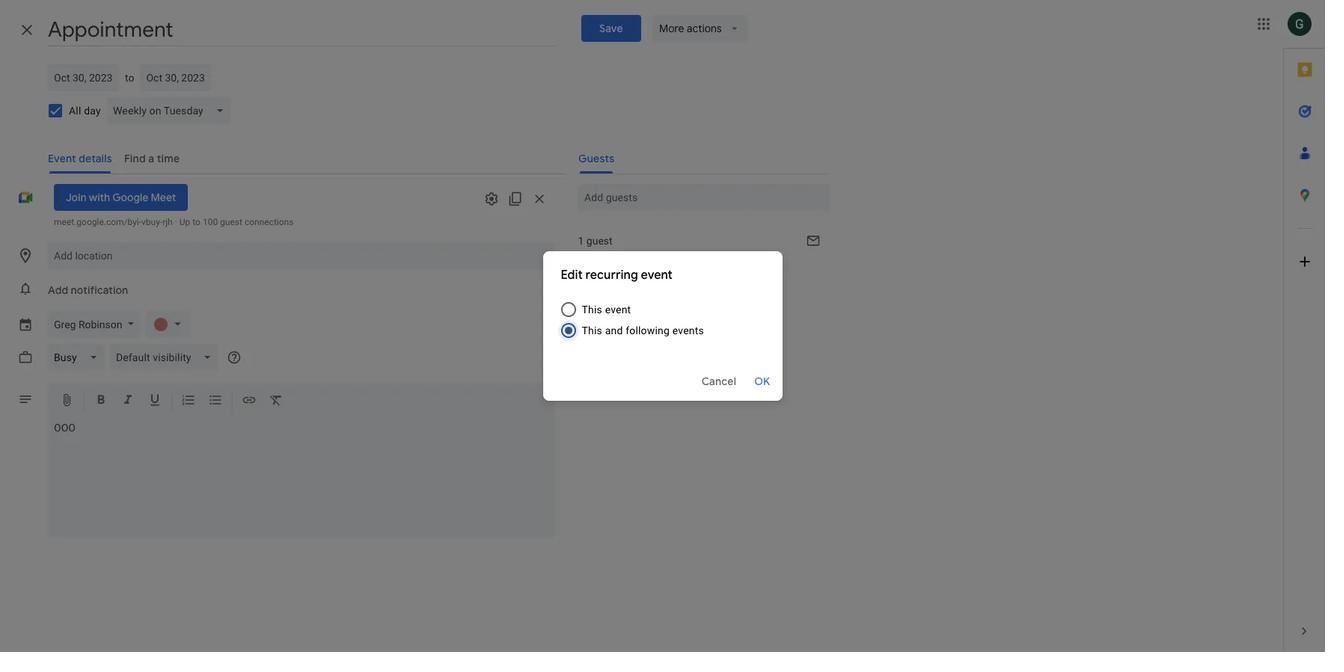Task type: describe. For each thing, give the bounding box(es) containing it.
guest permissions
[[578, 299, 665, 311]]

event for permissions
[[639, 321, 665, 333]]

modify
[[605, 321, 637, 333]]

1 vertical spatial guest
[[587, 235, 613, 247]]

1 guest
[[578, 235, 613, 247]]

vbuy-
[[142, 217, 163, 228]]

recurring
[[586, 268, 638, 283]]

events
[[673, 325, 704, 337]]

notification
[[71, 284, 128, 297]]

google
[[112, 191, 148, 204]]

this and following events
[[582, 325, 704, 337]]

·
[[175, 217, 177, 228]]

ok
[[755, 375, 771, 389]]

ooo
[[54, 422, 76, 434]]

day
[[84, 105, 101, 117]]

all
[[69, 105, 81, 117]]

modify event
[[605, 321, 665, 333]]

cancel
[[702, 375, 737, 389]]

meet
[[151, 191, 176, 204]]

organizer
[[608, 274, 647, 284]]

greg
[[608, 260, 630, 272]]

up
[[180, 217, 190, 228]]

this for this and following events
[[582, 325, 603, 337]]

all day
[[69, 105, 101, 117]]

0 vertical spatial guest
[[220, 217, 242, 228]]

insert link image
[[242, 393, 257, 410]]

bold image
[[94, 393, 109, 410]]

event for recurring
[[605, 304, 631, 316]]

event inside heading
[[641, 268, 673, 283]]

rjh
[[163, 217, 173, 228]]

save
[[600, 22, 623, 35]]

bulleted list image
[[208, 393, 223, 410]]

underline image
[[147, 393, 162, 410]]

1 vertical spatial to
[[193, 217, 201, 228]]



Task type: vqa. For each thing, say whether or not it's contained in the screenshot.
'5'
no



Task type: locate. For each thing, give the bounding box(es) containing it.
Description text field
[[48, 422, 554, 535]]

group containing guest permissions
[[566, 293, 830, 383]]

0 vertical spatial to
[[125, 72, 134, 84]]

join with google meet
[[66, 191, 176, 204]]

join
[[66, 191, 86, 204]]

meet.google.com/byi-
[[54, 217, 142, 228]]

event inside 'option group'
[[605, 304, 631, 316]]

event down permissions
[[639, 321, 665, 333]]

edit
[[561, 268, 583, 283]]

0 horizontal spatial guest
[[220, 217, 242, 228]]

add notification button
[[42, 277, 134, 304]]

1 vertical spatial event
[[605, 304, 631, 316]]

event
[[641, 268, 673, 283], [605, 304, 631, 316], [639, 321, 665, 333]]

this
[[582, 304, 603, 316], [582, 325, 603, 337]]

1 horizontal spatial guest
[[587, 235, 613, 247]]

100
[[203, 217, 218, 228]]

0 horizontal spatial to
[[125, 72, 134, 84]]

tab list
[[1285, 49, 1326, 611]]

guest right 1
[[587, 235, 613, 247]]

greg robinson organizer
[[608, 260, 677, 284]]

and
[[605, 325, 623, 337]]

this event
[[582, 304, 631, 316]]

this for this event
[[582, 304, 603, 316]]

event up modify at left
[[605, 304, 631, 316]]

edit recurring event
[[561, 268, 673, 283]]

option group
[[558, 299, 765, 356]]

option group containing this event
[[558, 299, 765, 356]]

robinson
[[633, 260, 677, 272]]

0 vertical spatial this
[[582, 304, 603, 316]]

2 this from the top
[[582, 325, 603, 337]]

option group inside edit recurring event dialog
[[558, 299, 765, 356]]

save button
[[582, 15, 641, 42]]

2 vertical spatial event
[[639, 321, 665, 333]]

Title text field
[[48, 13, 558, 46]]

guest
[[578, 299, 606, 311]]

permissions
[[608, 299, 665, 311]]

ok button
[[749, 368, 777, 395]]

following
[[626, 325, 670, 337]]

add
[[48, 284, 68, 297]]

remove formatting image
[[269, 393, 284, 410]]

join with google meet link
[[54, 184, 188, 211]]

1
[[578, 235, 584, 247]]

add notification
[[48, 284, 128, 297]]

italic image
[[121, 393, 136, 410]]

to
[[125, 72, 134, 84], [193, 217, 201, 228]]

with
[[89, 191, 110, 204]]

0 vertical spatial event
[[641, 268, 673, 283]]

formatting options toolbar
[[48, 383, 554, 419]]

1 this from the top
[[582, 304, 603, 316]]

numbered list image
[[181, 393, 196, 410]]

meet.google.com/byi-vbuy-rjh · up to 100 guest connections
[[54, 217, 294, 228]]

greg robinson, organizer tree item
[[566, 256, 830, 287]]

group
[[566, 293, 830, 383]]

guest right "100" at top left
[[220, 217, 242, 228]]

edit recurring event dialog
[[543, 252, 783, 401]]

1 horizontal spatial to
[[193, 217, 201, 228]]

cancel button
[[696, 368, 743, 395]]

connections
[[245, 217, 294, 228]]

guest
[[220, 217, 242, 228], [587, 235, 613, 247]]

edit recurring event heading
[[561, 267, 765, 284]]

event up permissions
[[641, 268, 673, 283]]

1 vertical spatial this
[[582, 325, 603, 337]]



